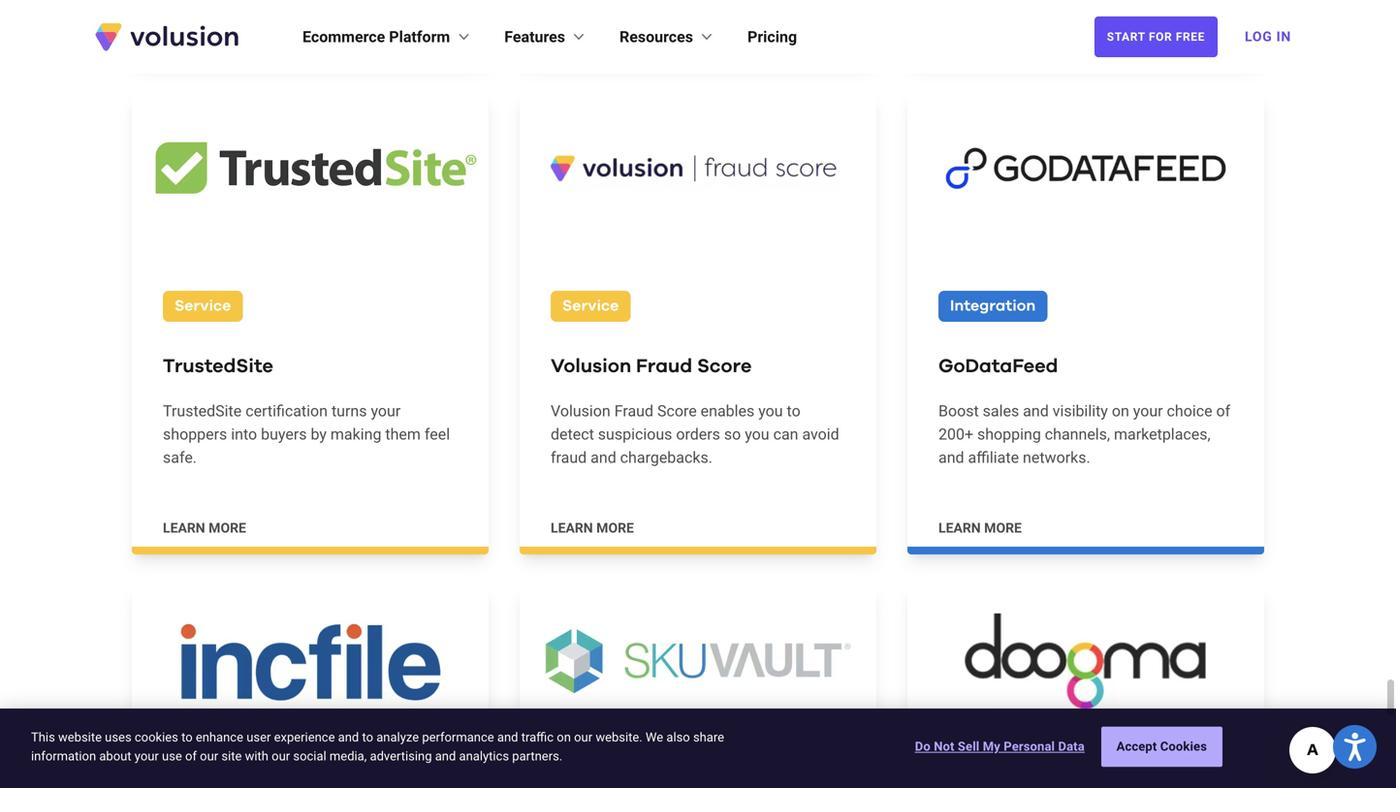 Task type: locate. For each thing, give the bounding box(es) containing it.
your down cookies
[[135, 749, 159, 764]]

more for trustedsite
[[209, 520, 246, 536]]

of inside boost sales and visibility on your choice of 200+ shopping channels, marketplaces, and affiliate networks.
[[1216, 402, 1231, 420]]

your up marketplaces,
[[1133, 402, 1163, 420]]

your inside boost sales and visibility on your choice of 200+ shopping channels, marketplaces, and affiliate networks.
[[1133, 402, 1163, 420]]

making
[[331, 425, 381, 443]]

1 horizontal spatial of
[[1216, 402, 1231, 420]]

on inside this website uses cookies to enhance user experience and to analyze performance and traffic on our website. we also share information about your use of our site with our social media, advertising and analytics partners.
[[557, 730, 571, 745]]

our
[[574, 730, 593, 745], [200, 749, 218, 764], [272, 749, 290, 764]]

1 horizontal spatial service
[[562, 298, 619, 314]]

1 vertical spatial score
[[657, 402, 697, 420]]

you up 'can'
[[758, 402, 783, 420]]

feel
[[425, 425, 450, 443]]

into
[[231, 425, 257, 443]]

fraud for volusion fraud score enables you to detect suspicious orders so you can avoid fraud and chargebacks.
[[614, 402, 653, 420]]

skuvault image
[[520, 585, 877, 737]]

you right so
[[745, 425, 769, 443]]

you
[[758, 402, 783, 420], [745, 425, 769, 443]]

1 trustedsite from the top
[[163, 357, 273, 376]]

learn more for volusion fraud score
[[551, 520, 634, 536]]

and
[[1023, 402, 1049, 420], [591, 448, 616, 467], [939, 448, 964, 467], [338, 730, 359, 745], [497, 730, 518, 745], [435, 749, 456, 764]]

accept cookies
[[1117, 739, 1207, 754]]

media,
[[330, 749, 367, 764]]

and up the media,
[[338, 730, 359, 745]]

advertising
[[370, 749, 432, 764]]

also
[[666, 730, 690, 745]]

pricing link
[[748, 25, 797, 48]]

trustedsite
[[163, 357, 273, 376], [163, 402, 242, 420]]

2 volusion from the top
[[551, 402, 611, 420]]

learn more for godatafeed
[[939, 520, 1022, 536]]

volusion inside volusion fraud score enables you to detect suspicious orders so you can avoid fraud and chargebacks.
[[551, 402, 611, 420]]

and right fraud
[[591, 448, 616, 467]]

log in link
[[1233, 16, 1303, 58]]

1 vertical spatial fraud
[[614, 402, 653, 420]]

pricing
[[748, 28, 797, 46]]

shoppers
[[163, 425, 227, 443]]

score up orders
[[657, 402, 697, 420]]

cookies
[[135, 730, 178, 745]]

0 horizontal spatial on
[[557, 730, 571, 745]]

1 horizontal spatial to
[[362, 730, 373, 745]]

log
[[1245, 29, 1273, 45]]

learn more button
[[163, 25, 246, 45], [551, 25, 634, 45], [163, 519, 246, 538], [551, 519, 634, 538], [939, 519, 1022, 538]]

networks.
[[1023, 448, 1090, 467]]

0 vertical spatial score
[[697, 357, 752, 376]]

learn
[[163, 27, 205, 43], [551, 27, 593, 43], [163, 520, 205, 536], [551, 520, 593, 536], [939, 520, 981, 536]]

our down enhance
[[200, 749, 218, 764]]

more for godatafeed
[[984, 520, 1022, 536]]

more for volusion fraud score
[[596, 520, 634, 536]]

1 service from the left
[[175, 298, 231, 314]]

accept cookies button
[[1101, 727, 1222, 767]]

fraud inside volusion fraud score enables you to detect suspicious orders so you can avoid fraud and chargebacks.
[[614, 402, 653, 420]]

sales
[[983, 402, 1019, 420]]

site
[[221, 749, 242, 764]]

to up 'can'
[[787, 402, 801, 420]]

to up use
[[181, 730, 193, 745]]

service for volusion fraud score
[[562, 298, 619, 314]]

and left traffic
[[497, 730, 518, 745]]

website
[[58, 730, 102, 745]]

1 horizontal spatial on
[[1112, 402, 1129, 420]]

2 trustedsite from the top
[[163, 402, 242, 420]]

trustedsite for trustedsite certification turns your shoppers into buyers by making them feel safe.
[[163, 402, 242, 420]]

of
[[1216, 402, 1231, 420], [185, 749, 197, 764]]

score inside volusion fraud score enables you to detect suspicious orders so you can avoid fraud and chargebacks.
[[657, 402, 697, 420]]

0 horizontal spatial score
[[657, 402, 697, 420]]

to up the media,
[[362, 730, 373, 745]]

features button
[[504, 25, 589, 48]]

1 vertical spatial of
[[185, 749, 197, 764]]

your
[[371, 402, 401, 420], [1133, 402, 1163, 420], [135, 749, 159, 764]]

2 service from the left
[[562, 298, 619, 314]]

2 horizontal spatial your
[[1133, 402, 1163, 420]]

0 vertical spatial of
[[1216, 402, 1231, 420]]

incfile image
[[132, 585, 489, 737]]

0 horizontal spatial to
[[181, 730, 193, 745]]

0 horizontal spatial service
[[175, 298, 231, 314]]

0 vertical spatial on
[[1112, 402, 1129, 420]]

our left website.
[[574, 730, 593, 745]]

1 volusion from the top
[[551, 357, 631, 376]]

of right choice
[[1216, 402, 1231, 420]]

learn for trustedsite
[[163, 520, 205, 536]]

1 horizontal spatial score
[[697, 357, 752, 376]]

learn more for trustedsite
[[163, 520, 246, 536]]

fraud
[[636, 357, 693, 376], [614, 402, 653, 420]]

visibility
[[1053, 402, 1108, 420]]

them
[[385, 425, 421, 443]]

godatafeed
[[939, 357, 1058, 376]]

0 vertical spatial you
[[758, 402, 783, 420]]

0 horizontal spatial your
[[135, 749, 159, 764]]

and right sales
[[1023, 402, 1049, 420]]

we
[[646, 730, 663, 745]]

start
[[1107, 30, 1145, 44]]

do not sell my personal data
[[915, 739, 1085, 754]]

our right 'with'
[[272, 749, 290, 764]]

0 vertical spatial fraud
[[636, 357, 693, 376]]

certification
[[246, 402, 328, 420]]

not
[[934, 739, 955, 754]]

avoid
[[802, 425, 839, 443]]

learn more button for volusion fraud score
[[551, 519, 634, 538]]

detect
[[551, 425, 594, 443]]

2 horizontal spatial to
[[787, 402, 801, 420]]

your up them
[[371, 402, 401, 420]]

on right traffic
[[557, 730, 571, 745]]

volusion
[[551, 357, 631, 376], [551, 402, 611, 420]]

1 vertical spatial trustedsite
[[163, 402, 242, 420]]

and down performance
[[435, 749, 456, 764]]

volusion fraud score
[[551, 357, 752, 376]]

enables
[[701, 402, 755, 420]]

score up enables on the bottom right of the page
[[697, 357, 752, 376]]

for
[[1149, 30, 1172, 44]]

by
[[311, 425, 327, 443]]

chargebacks.
[[620, 448, 713, 467]]

analytics
[[459, 749, 509, 764]]

service
[[175, 298, 231, 314], [562, 298, 619, 314]]

1 horizontal spatial your
[[371, 402, 401, 420]]

experience
[[274, 730, 335, 745]]

resources button
[[620, 25, 717, 48]]

trustedsite inside trustedsite certification turns your shoppers into buyers by making them feel safe.
[[163, 402, 242, 420]]

score
[[697, 357, 752, 376], [657, 402, 697, 420]]

of inside this website uses cookies to enhance user experience and to analyze performance and traffic on our website. we also share information about your use of our site with our social media, advertising and analytics partners.
[[185, 749, 197, 764]]

of right use
[[185, 749, 197, 764]]

0 vertical spatial volusion
[[551, 357, 631, 376]]

0 horizontal spatial of
[[185, 749, 197, 764]]

0 vertical spatial trustedsite
[[163, 357, 273, 376]]

1 vertical spatial volusion
[[551, 402, 611, 420]]

service for trustedsite
[[175, 298, 231, 314]]

learn more
[[163, 27, 246, 43], [551, 27, 634, 43], [163, 520, 246, 536], [551, 520, 634, 536], [939, 520, 1022, 536]]

user
[[246, 730, 271, 745]]

to inside volusion fraud score enables you to detect suspicious orders so you can avoid fraud and chargebacks.
[[787, 402, 801, 420]]

to
[[787, 402, 801, 420], [181, 730, 193, 745], [362, 730, 373, 745]]

1 vertical spatial on
[[557, 730, 571, 745]]

on right the visibility
[[1112, 402, 1129, 420]]

your inside trustedsite certification turns your shoppers into buyers by making them feel safe.
[[371, 402, 401, 420]]

safe.
[[163, 448, 197, 467]]

so
[[724, 425, 741, 443]]

on
[[1112, 402, 1129, 420], [557, 730, 571, 745]]

privacy alert dialog
[[0, 709, 1396, 788]]



Task type: vqa. For each thing, say whether or not it's contained in the screenshot.
200+
yes



Task type: describe. For each thing, give the bounding box(es) containing it.
share
[[693, 730, 724, 745]]

data
[[1058, 739, 1085, 754]]

fraud
[[551, 448, 587, 467]]

in
[[1277, 29, 1291, 45]]

channels,
[[1045, 425, 1110, 443]]

social
[[293, 749, 326, 764]]

doogma image
[[908, 585, 1264, 737]]

marketplaces,
[[1114, 425, 1211, 443]]

ecommerce platform button
[[303, 25, 473, 48]]

cookies
[[1160, 739, 1207, 754]]

do not sell my personal data button
[[915, 728, 1085, 766]]

your inside this website uses cookies to enhance user experience and to analyze performance and traffic on our website. we also share information about your use of our site with our social media, advertising and analytics partners.
[[135, 749, 159, 764]]

accept
[[1117, 739, 1157, 754]]

learn for volusion fraud score
[[551, 520, 593, 536]]

with
[[245, 749, 269, 764]]

about
[[99, 749, 131, 764]]

1 horizontal spatial our
[[272, 749, 290, 764]]

choice
[[1167, 402, 1213, 420]]

free
[[1176, 30, 1205, 44]]

open accessibe: accessibility options, statement and help image
[[1344, 733, 1366, 761]]

learn more button for godatafeed
[[939, 519, 1022, 538]]

my
[[983, 739, 1001, 754]]

log in
[[1245, 29, 1291, 45]]

volusion for volusion fraud score
[[551, 357, 631, 376]]

learn for godatafeed
[[939, 520, 981, 536]]

0 horizontal spatial our
[[200, 749, 218, 764]]

performance
[[422, 730, 494, 745]]

orders
[[676, 425, 720, 443]]

1 vertical spatial you
[[745, 425, 769, 443]]

partners.
[[512, 749, 563, 764]]

suspicious
[[598, 425, 672, 443]]

shopping
[[977, 425, 1041, 443]]

personal
[[1004, 739, 1055, 754]]

resources
[[620, 28, 693, 46]]

traffic
[[521, 730, 554, 745]]

platform
[[389, 28, 450, 46]]

analyze
[[376, 730, 419, 745]]

learn more button for trustedsite
[[163, 519, 246, 538]]

godatafeed image
[[908, 92, 1264, 244]]

volusion fraud score enables you to detect suspicious orders so you can avoid fraud and chargebacks.
[[551, 402, 839, 467]]

and inside volusion fraud score enables you to detect suspicious orders so you can avoid fraud and chargebacks.
[[591, 448, 616, 467]]

integration
[[950, 298, 1036, 314]]

buyers
[[261, 425, 307, 443]]

information
[[31, 749, 96, 764]]

volusion fraud score image
[[520, 92, 877, 244]]

start for free
[[1107, 30, 1205, 44]]

turns
[[332, 402, 367, 420]]

ecommerce platform
[[303, 28, 450, 46]]

2 horizontal spatial our
[[574, 730, 593, 745]]

this
[[31, 730, 55, 745]]

enhance
[[196, 730, 243, 745]]

use
[[162, 749, 182, 764]]

boost sales and visibility on your choice of 200+ shopping channels, marketplaces, and affiliate networks.
[[939, 402, 1231, 467]]

score for volusion fraud score
[[697, 357, 752, 376]]

trustedsite for trustedsite
[[163, 357, 273, 376]]

score for volusion fraud score enables you to detect suspicious orders so you can avoid fraud and chargebacks.
[[657, 402, 697, 420]]

and down 200+
[[939, 448, 964, 467]]

200+
[[939, 425, 973, 443]]

sell
[[958, 739, 980, 754]]

affiliate
[[968, 448, 1019, 467]]

can
[[773, 425, 798, 443]]

volusion for volusion fraud score enables you to detect suspicious orders so you can avoid fraud and chargebacks.
[[551, 402, 611, 420]]

on inside boost sales and visibility on your choice of 200+ shopping channels, marketplaces, and affiliate networks.
[[1112, 402, 1129, 420]]

do
[[915, 739, 931, 754]]

website.
[[596, 730, 643, 745]]

uses
[[105, 730, 132, 745]]

this website uses cookies to enhance user experience and to analyze performance and traffic on our website. we also share information about your use of our site with our social media, advertising and analytics partners.
[[31, 730, 724, 764]]

ecommerce
[[303, 28, 385, 46]]

features
[[504, 28, 565, 46]]

trustedsite image
[[132, 92, 489, 244]]

boost
[[939, 402, 979, 420]]

trustedsite certification turns your shoppers into buyers by making them feel safe.
[[163, 402, 450, 467]]

start for free link
[[1094, 16, 1218, 57]]

fraud for volusion fraud score
[[636, 357, 693, 376]]



